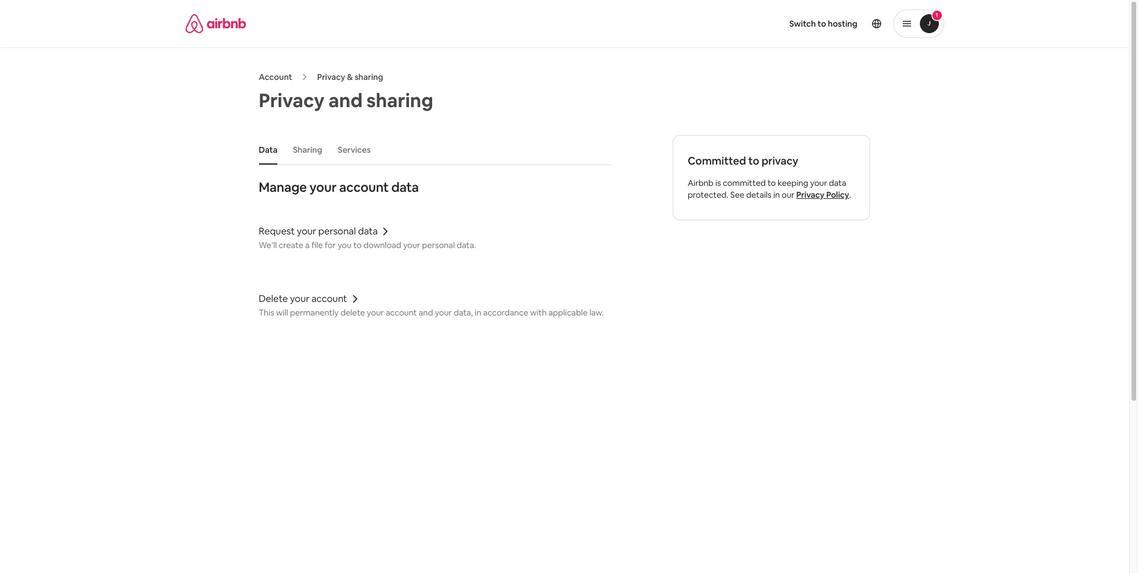 Task type: locate. For each thing, give the bounding box(es) containing it.
we'll
[[259, 240, 277, 251]]

tab list containing data
[[253, 135, 612, 165]]

account up permanently
[[311, 293, 347, 305]]

your
[[810, 178, 827, 189], [309, 179, 337, 196], [297, 225, 316, 238], [403, 240, 420, 251], [290, 293, 309, 305], [367, 308, 384, 318], [435, 308, 452, 318]]

your down request your personal data button
[[403, 240, 420, 251]]

personal down request your personal data button
[[422, 240, 455, 251]]

delete
[[341, 308, 365, 318]]

switch to hosting
[[789, 18, 857, 29]]

1 button
[[893, 9, 944, 38]]

services
[[338, 145, 371, 155]]

1 vertical spatial sharing
[[366, 88, 433, 113]]

and down the 'delete your account' link
[[419, 308, 433, 318]]

1 horizontal spatial in
[[773, 190, 780, 200]]

1 vertical spatial in
[[475, 308, 481, 318]]

privacy left '&'
[[317, 72, 345, 82]]

account for manage your account data
[[339, 179, 389, 196]]

account
[[339, 179, 389, 196], [311, 293, 347, 305], [386, 308, 417, 318]]

details
[[746, 190, 772, 200]]

tab list
[[253, 135, 612, 165]]

for
[[325, 240, 336, 251]]

switch
[[789, 18, 816, 29]]

our
[[782, 190, 795, 200]]

1 vertical spatial account
[[311, 293, 347, 305]]

and down '&'
[[329, 88, 363, 113]]

to inside airbnb is committed to keeping your data protected. see details in our
[[768, 178, 776, 189]]

sharing down privacy & sharing
[[366, 88, 433, 113]]

0 vertical spatial in
[[773, 190, 780, 200]]

sharing
[[293, 145, 322, 155]]

data inside request your personal data button
[[358, 225, 378, 238]]

1 vertical spatial and
[[419, 308, 433, 318]]

services button
[[332, 139, 377, 161]]

data for manage your account data
[[391, 179, 419, 196]]

personal
[[318, 225, 356, 238], [422, 240, 455, 251]]

your up a
[[297, 225, 316, 238]]

your down the 'delete your account' link
[[435, 308, 452, 318]]

0 vertical spatial account
[[339, 179, 389, 196]]

0 horizontal spatial personal
[[318, 225, 356, 238]]

delete your account link
[[259, 293, 612, 305]]

account down the 'delete your account' link
[[386, 308, 417, 318]]

and
[[329, 88, 363, 113], [419, 308, 433, 318]]

request
[[259, 225, 295, 238]]

0 horizontal spatial in
[[475, 308, 481, 318]]

2 vertical spatial privacy
[[796, 190, 825, 200]]

data.
[[457, 240, 476, 251]]

0 vertical spatial sharing
[[355, 72, 383, 82]]

airbnb
[[688, 178, 714, 189]]

2 vertical spatial account
[[386, 308, 417, 318]]

2 horizontal spatial data
[[829, 178, 846, 189]]

in left our
[[773, 190, 780, 200]]

your up privacy policy link
[[810, 178, 827, 189]]

see
[[730, 190, 745, 200]]

sharing right '&'
[[355, 72, 383, 82]]

0 horizontal spatial and
[[329, 88, 363, 113]]

profile element
[[579, 0, 944, 47]]

account for delete your account
[[311, 293, 347, 305]]

1 horizontal spatial and
[[419, 308, 433, 318]]

0 horizontal spatial data
[[358, 225, 378, 238]]

in right data,
[[475, 308, 481, 318]]

permanently
[[290, 308, 339, 318]]

this will permanently delete your account and your data, in accordance with applicable law.
[[259, 308, 604, 318]]

privacy down keeping
[[796, 190, 825, 200]]

personal up for
[[318, 225, 356, 238]]

1 vertical spatial privacy
[[259, 88, 325, 113]]

data up policy at the right top of the page
[[829, 178, 846, 189]]

0 vertical spatial and
[[329, 88, 363, 113]]

sharing
[[355, 72, 383, 82], [366, 88, 433, 113]]

data
[[829, 178, 846, 189], [391, 179, 419, 196], [358, 225, 378, 238]]

1 horizontal spatial personal
[[422, 240, 455, 251]]

data inside airbnb is committed to keeping your data protected. see details in our
[[829, 178, 846, 189]]

data for request your personal data
[[358, 225, 378, 238]]

keeping
[[778, 178, 808, 189]]

privacy
[[317, 72, 345, 82], [259, 88, 325, 113], [796, 190, 825, 200]]

your up permanently
[[290, 293, 309, 305]]

to
[[818, 18, 826, 29], [748, 154, 759, 168], [768, 178, 776, 189], [353, 240, 362, 251]]

in
[[773, 190, 780, 200], [475, 308, 481, 318]]

hosting
[[828, 18, 857, 29]]

data
[[259, 145, 278, 155]]

privacy down account
[[259, 88, 325, 113]]

accordance
[[483, 308, 528, 318]]

data up the we'll create a file for you to download your personal data.
[[358, 225, 378, 238]]

law.
[[590, 308, 604, 318]]

this
[[259, 308, 274, 318]]

account down services
[[339, 179, 389, 196]]

sharing for privacy & sharing
[[355, 72, 383, 82]]

data up request your personal data button
[[391, 179, 419, 196]]

to up details
[[768, 178, 776, 189]]

0 vertical spatial privacy
[[317, 72, 345, 82]]

0 vertical spatial personal
[[318, 225, 356, 238]]

to right switch
[[818, 18, 826, 29]]

your right delete
[[367, 308, 384, 318]]

1 horizontal spatial data
[[391, 179, 419, 196]]

privacy for privacy & sharing
[[317, 72, 345, 82]]

1 vertical spatial personal
[[422, 240, 455, 251]]

account inside the 'delete your account' link
[[311, 293, 347, 305]]

your inside the 'delete your account' link
[[290, 293, 309, 305]]

file
[[311, 240, 323, 251]]

with
[[530, 308, 547, 318]]



Task type: vqa. For each thing, say whether or not it's contained in the screenshot.
your within the Button
yes



Task type: describe. For each thing, give the bounding box(es) containing it.
protected.
[[688, 190, 728, 200]]

request your personal data
[[259, 225, 378, 238]]

committed to privacy
[[688, 154, 798, 168]]

sharing for privacy and sharing
[[366, 88, 433, 113]]

personal inside button
[[318, 225, 356, 238]]

airbnb is committed to keeping your data protected. see details in our
[[688, 178, 846, 200]]

data,
[[454, 308, 473, 318]]

account link
[[259, 72, 292, 82]]

your inside airbnb is committed to keeping your data protected. see details in our
[[810, 178, 827, 189]]

applicable
[[548, 308, 588, 318]]

committed
[[723, 178, 766, 189]]

your right manage
[[309, 179, 337, 196]]

to right you
[[353, 240, 362, 251]]

privacy
[[762, 154, 798, 168]]

in inside airbnb is committed to keeping your data protected. see details in our
[[773, 190, 780, 200]]

request your personal data button
[[259, 225, 612, 238]]

to up the committed
[[748, 154, 759, 168]]

manage your account data
[[259, 179, 419, 196]]

to inside profile element
[[818, 18, 826, 29]]

we'll create a file for you to download your personal data.
[[259, 240, 476, 251]]

privacy policy link
[[796, 190, 849, 200]]

1
[[936, 11, 938, 19]]

delete your account
[[259, 293, 347, 305]]

sharing button
[[287, 139, 328, 161]]

privacy & sharing
[[317, 72, 383, 82]]

account
[[259, 72, 292, 82]]

create
[[279, 240, 303, 251]]

delete
[[259, 293, 288, 305]]

privacy for privacy and sharing
[[259, 88, 325, 113]]

privacy and sharing
[[259, 88, 433, 113]]

is
[[715, 178, 721, 189]]

committed
[[688, 154, 746, 168]]

will
[[276, 308, 288, 318]]

you
[[338, 240, 352, 251]]

.
[[849, 190, 851, 200]]

privacy policy .
[[796, 190, 851, 200]]

&
[[347, 72, 353, 82]]

policy
[[826, 190, 849, 200]]

switch to hosting link
[[782, 11, 865, 36]]

data button
[[253, 139, 283, 161]]

manage
[[259, 179, 307, 196]]

download
[[363, 240, 401, 251]]

a
[[305, 240, 310, 251]]

your inside request your personal data button
[[297, 225, 316, 238]]



